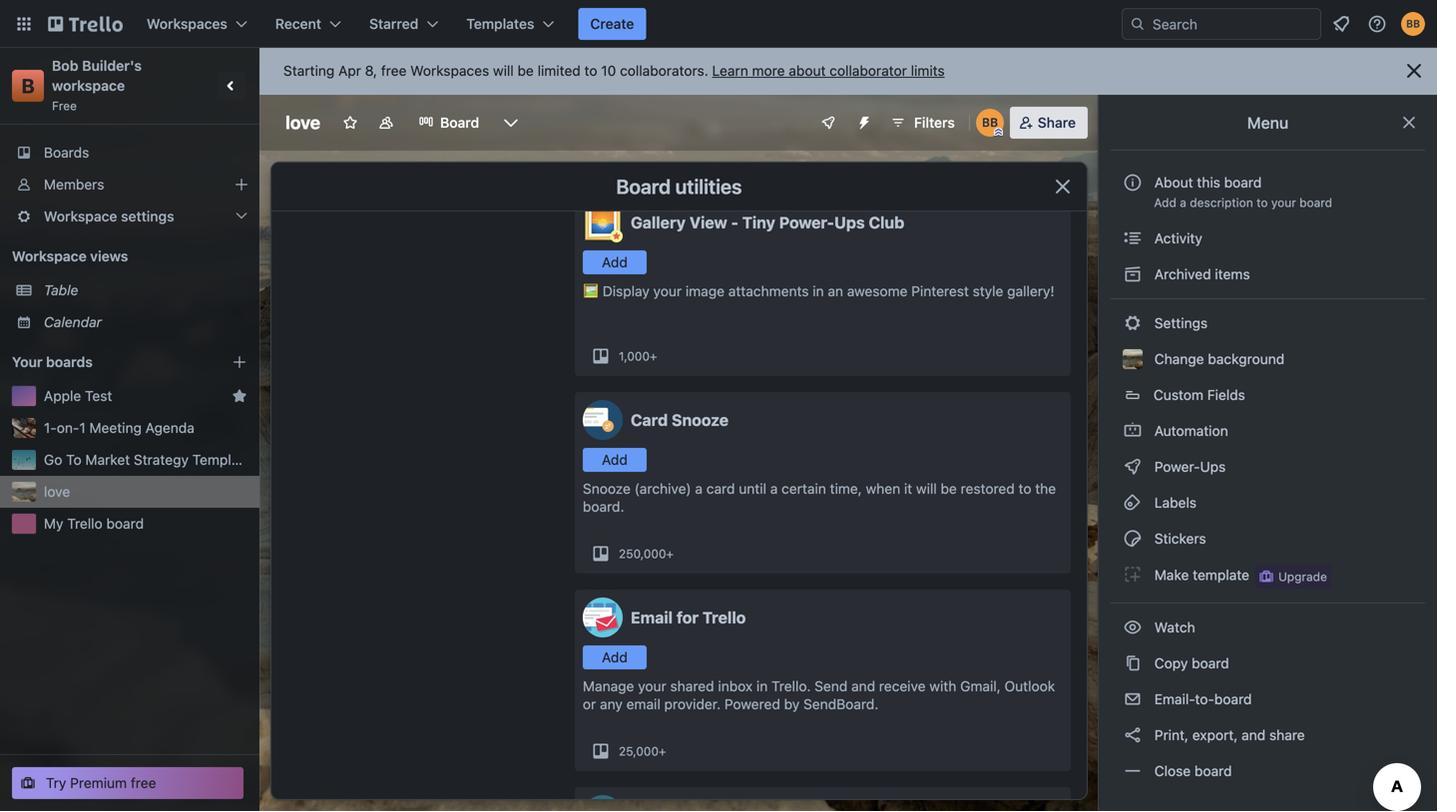 Task type: locate. For each thing, give the bounding box(es) containing it.
workspace down the members
[[44, 208, 117, 225]]

1 horizontal spatial to
[[1019, 481, 1032, 497]]

1 vertical spatial to
[[1257, 196, 1268, 210]]

builder's
[[82, 57, 142, 74]]

attachments
[[729, 283, 809, 300]]

0 vertical spatial free
[[381, 62, 407, 79]]

in inside manage your shared inbox in trello. send and receive with gmail, outlook or any email provider. powered by sendboard.
[[757, 678, 768, 695]]

power- right tiny in the right top of the page
[[780, 213, 835, 232]]

1 horizontal spatial will
[[917, 481, 937, 497]]

0 horizontal spatial and
[[852, 678, 876, 695]]

sm image inside "labels" link
[[1123, 493, 1143, 513]]

in left an
[[813, 283, 824, 300]]

in up powered
[[757, 678, 768, 695]]

0 vertical spatial love
[[286, 112, 321, 133]]

0 vertical spatial be
[[518, 62, 534, 79]]

0 horizontal spatial to
[[585, 62, 598, 79]]

market
[[85, 452, 130, 468]]

sm image for power-ups
[[1123, 457, 1143, 477]]

sm image for settings
[[1123, 314, 1143, 333]]

boards
[[44, 144, 89, 161]]

workspace visible image
[[378, 115, 394, 131]]

1,000 +
[[619, 349, 658, 363]]

sm image inside power-ups link
[[1123, 457, 1143, 477]]

0 horizontal spatial board
[[440, 114, 479, 131]]

snooze right card
[[672, 411, 729, 430]]

sm image inside settings link
[[1123, 314, 1143, 333]]

to left 10
[[585, 62, 598, 79]]

add button up the 'manage'
[[583, 646, 647, 670]]

+ up card
[[650, 349, 658, 363]]

be left the restored on the bottom of the page
[[941, 481, 957, 497]]

0 horizontal spatial in
[[757, 678, 768, 695]]

provider.
[[665, 696, 721, 713]]

go to market strategy template
[[44, 452, 252, 468]]

bob builder (bobbuilder40) image
[[1402, 12, 1426, 36]]

1 vertical spatial add button
[[583, 448, 647, 472]]

upgrade button
[[1255, 565, 1332, 589]]

sm image inside close board link
[[1123, 762, 1143, 782]]

🖼
[[583, 283, 599, 300]]

will down "templates" at left
[[493, 62, 514, 79]]

+ down (archive)
[[666, 547, 674, 561]]

add up the 'manage'
[[602, 649, 628, 666]]

sm image left watch
[[1123, 618, 1143, 638]]

archived items
[[1151, 266, 1251, 283]]

sm image left settings
[[1123, 314, 1143, 333]]

1 horizontal spatial power-
[[1155, 459, 1201, 475]]

view
[[690, 213, 728, 232]]

by
[[784, 696, 800, 713]]

upgrade
[[1279, 570, 1328, 584]]

1 vertical spatial workspaces
[[410, 62, 489, 79]]

2 add button from the top
[[583, 448, 647, 472]]

to
[[66, 452, 82, 468]]

email-
[[1155, 691, 1196, 708]]

2 sm image from the top
[[1123, 529, 1143, 549]]

add
[[1155, 196, 1177, 210], [602, 254, 628, 271], [602, 452, 628, 468], [602, 649, 628, 666]]

1 horizontal spatial in
[[813, 283, 824, 300]]

0 vertical spatial your
[[1272, 196, 1297, 210]]

template
[[1193, 567, 1250, 584]]

premium
[[70, 775, 127, 792]]

1 vertical spatial and
[[1242, 727, 1266, 744]]

your up email
[[638, 678, 667, 695]]

1 horizontal spatial board
[[617, 175, 671, 198]]

workspace inside popup button
[[44, 208, 117, 225]]

2 vertical spatial +
[[659, 745, 667, 759]]

1 horizontal spatial be
[[941, 481, 957, 497]]

sm image inside print, export, and share link
[[1123, 726, 1143, 746]]

1 vertical spatial board
[[617, 175, 671, 198]]

will right it
[[917, 481, 937, 497]]

gallery
[[631, 213, 686, 232]]

0 vertical spatial to
[[585, 62, 598, 79]]

sm image for make template
[[1123, 565, 1143, 585]]

your inside manage your shared inbox in trello. send and receive with gmail, outlook or any email provider. powered by sendboard.
[[638, 678, 667, 695]]

power- up labels
[[1155, 459, 1201, 475]]

and left share
[[1242, 727, 1266, 744]]

sm image inside email-to-board link
[[1123, 690, 1143, 710]]

love inside text field
[[286, 112, 321, 133]]

email
[[631, 609, 673, 628]]

sm image left labels
[[1123, 493, 1143, 513]]

5 sm image from the top
[[1123, 762, 1143, 782]]

members
[[44, 176, 104, 193]]

fields
[[1208, 387, 1246, 403]]

image
[[686, 283, 725, 300]]

0 horizontal spatial be
[[518, 62, 534, 79]]

sm image left print,
[[1123, 726, 1143, 746]]

board down export,
[[1195, 763, 1233, 780]]

board for board
[[440, 114, 479, 131]]

sm image left make
[[1123, 565, 1143, 585]]

add button up display
[[583, 251, 647, 275]]

Search field
[[1146, 9, 1321, 39]]

club
[[869, 213, 905, 232]]

love
[[286, 112, 321, 133], [44, 484, 70, 500]]

starred button
[[357, 8, 451, 40]]

add up display
[[602, 254, 628, 271]]

8 sm image from the top
[[1123, 654, 1143, 674]]

be inside snooze (archive) a card until a certain time, when it will be restored to the board.
[[941, 481, 957, 497]]

1 horizontal spatial snooze
[[672, 411, 729, 430]]

love up the my
[[44, 484, 70, 500]]

ups left club
[[835, 213, 865, 232]]

board inside 'link'
[[440, 114, 479, 131]]

b link
[[12, 70, 44, 102]]

1 sm image from the top
[[1123, 229, 1143, 249]]

0 horizontal spatial free
[[131, 775, 156, 792]]

close
[[1155, 763, 1191, 780]]

3 sm image from the top
[[1123, 690, 1143, 710]]

5 sm image from the top
[[1123, 493, 1143, 513]]

2 vertical spatial add button
[[583, 646, 647, 670]]

3 sm image from the top
[[1123, 421, 1143, 441]]

trello
[[67, 516, 103, 532], [703, 609, 746, 628]]

workspaces up 'workspace navigation collapse icon'
[[147, 15, 228, 32]]

sm image inside watch link
[[1123, 618, 1143, 638]]

0 vertical spatial and
[[852, 678, 876, 695]]

0 horizontal spatial love
[[44, 484, 70, 500]]

your boards with 5 items element
[[12, 350, 202, 374]]

+ down email
[[659, 745, 667, 759]]

add board image
[[232, 354, 248, 370]]

and up sendboard.
[[852, 678, 876, 695]]

Board name text field
[[276, 107, 331, 139]]

1 sm image from the top
[[1123, 314, 1143, 333]]

bob
[[52, 57, 78, 74]]

your
[[1272, 196, 1297, 210], [654, 283, 682, 300], [638, 678, 667, 695]]

boards link
[[0, 137, 260, 169]]

sm image left the power-ups
[[1123, 457, 1143, 477]]

to left the on the bottom of page
[[1019, 481, 1032, 497]]

free right 8, at the top of the page
[[381, 62, 407, 79]]

1 vertical spatial in
[[757, 678, 768, 695]]

about this board add a description to your board
[[1155, 174, 1333, 210]]

my trello board link
[[44, 514, 248, 534]]

snooze up board.
[[583, 481, 631, 497]]

back to home image
[[48, 8, 123, 40]]

be left limited
[[518, 62, 534, 79]]

about
[[1155, 174, 1194, 191]]

board
[[1225, 174, 1262, 191], [1300, 196, 1333, 210], [106, 516, 144, 532], [1192, 655, 1230, 672], [1215, 691, 1252, 708], [1195, 763, 1233, 780]]

a down about
[[1180, 196, 1187, 210]]

1 horizontal spatial ups
[[1201, 459, 1226, 475]]

2 horizontal spatial to
[[1257, 196, 1268, 210]]

items
[[1215, 266, 1251, 283]]

email for trello
[[631, 609, 746, 628]]

try
[[46, 775, 66, 792]]

to
[[585, 62, 598, 79], [1257, 196, 1268, 210], [1019, 481, 1032, 497]]

and inside manage your shared inbox in trello. send and receive with gmail, outlook or any email provider. powered by sendboard.
[[852, 678, 876, 695]]

1 vertical spatial snooze
[[583, 481, 631, 497]]

2 horizontal spatial a
[[1180, 196, 1187, 210]]

+
[[650, 349, 658, 363], [666, 547, 674, 561], [659, 745, 667, 759]]

1 vertical spatial will
[[917, 481, 937, 497]]

when
[[866, 481, 901, 497]]

3 add button from the top
[[583, 646, 647, 670]]

0 horizontal spatial power-
[[780, 213, 835, 232]]

sm image for archived items
[[1123, 265, 1143, 285]]

add button up board.
[[583, 448, 647, 472]]

7 sm image from the top
[[1123, 618, 1143, 638]]

sm image inside automation link
[[1123, 421, 1143, 441]]

sm image left stickers at the right
[[1123, 529, 1143, 549]]

sm image left archived
[[1123, 265, 1143, 285]]

sm image
[[1123, 229, 1143, 249], [1123, 265, 1143, 285], [1123, 421, 1143, 441], [1123, 457, 1143, 477], [1123, 493, 1143, 513], [1123, 565, 1143, 585], [1123, 618, 1143, 638], [1123, 654, 1143, 674]]

board left customize views icon
[[440, 114, 479, 131]]

0 horizontal spatial a
[[695, 481, 703, 497]]

to inside snooze (archive) a card until a certain time, when it will be restored to the board.
[[1019, 481, 1032, 497]]

board down love link
[[106, 516, 144, 532]]

1 vertical spatial free
[[131, 775, 156, 792]]

this
[[1197, 174, 1221, 191]]

1 horizontal spatial workspaces
[[410, 62, 489, 79]]

6 sm image from the top
[[1123, 565, 1143, 585]]

your left image
[[654, 283, 682, 300]]

share
[[1270, 727, 1306, 744]]

export,
[[1193, 727, 1238, 744]]

will
[[493, 62, 514, 79], [917, 481, 937, 497]]

0 vertical spatial workspace
[[44, 208, 117, 225]]

0 vertical spatial will
[[493, 62, 514, 79]]

1 vertical spatial ups
[[1201, 459, 1226, 475]]

apr
[[338, 62, 361, 79]]

sm image left close
[[1123, 762, 1143, 782]]

1 vertical spatial +
[[666, 547, 674, 561]]

starred
[[369, 15, 419, 32]]

card
[[631, 411, 668, 430]]

more
[[752, 62, 785, 79]]

sm image left automation
[[1123, 421, 1143, 441]]

go to market strategy template link
[[44, 450, 252, 470]]

trello right the my
[[67, 516, 103, 532]]

board up to-
[[1192, 655, 1230, 672]]

sm image inside copy board link
[[1123, 654, 1143, 674]]

2 vertical spatial to
[[1019, 481, 1032, 497]]

it
[[905, 481, 913, 497]]

🖼 display your image attachments in an awesome pinterest style gallery!
[[583, 283, 1055, 300]]

b
[[21, 74, 35, 97]]

sm image inside stickers link
[[1123, 529, 1143, 549]]

free right premium at the bottom left of page
[[131, 775, 156, 792]]

your
[[12, 354, 43, 370]]

0 vertical spatial workspaces
[[147, 15, 228, 32]]

sm image for stickers
[[1123, 529, 1143, 549]]

1
[[79, 420, 86, 436]]

1 horizontal spatial free
[[381, 62, 407, 79]]

1 horizontal spatial love
[[286, 112, 321, 133]]

0 horizontal spatial workspaces
[[147, 15, 228, 32]]

try premium free button
[[12, 768, 244, 800]]

watch link
[[1111, 612, 1426, 644]]

share
[[1038, 114, 1076, 131]]

restored
[[961, 481, 1015, 497]]

1 add button from the top
[[583, 251, 647, 275]]

open information menu image
[[1368, 14, 1388, 34]]

pinterest
[[912, 283, 969, 300]]

your up activity link
[[1272, 196, 1297, 210]]

workspaces up board 'link'
[[410, 62, 489, 79]]

0 vertical spatial add button
[[583, 251, 647, 275]]

this member is an admin of this board. image
[[994, 128, 1003, 137]]

sm image left activity
[[1123, 229, 1143, 249]]

about
[[789, 62, 826, 79]]

until
[[739, 481, 767, 497]]

a right until
[[771, 481, 778, 497]]

1 horizontal spatial trello
[[703, 609, 746, 628]]

1 vertical spatial workspace
[[12, 248, 87, 265]]

will inside snooze (archive) a card until a certain time, when it will be restored to the board.
[[917, 481, 937, 497]]

primary element
[[0, 0, 1438, 48]]

love left star or unstar board icon
[[286, 112, 321, 133]]

1,000
[[619, 349, 650, 363]]

collaborators.
[[620, 62, 709, 79]]

sm image for close board
[[1123, 762, 1143, 782]]

learn more about collaborator limits link
[[712, 62, 945, 79]]

to up activity link
[[1257, 196, 1268, 210]]

add down about
[[1155, 196, 1177, 210]]

templates button
[[455, 8, 567, 40]]

filters button
[[885, 107, 961, 139]]

add up board.
[[602, 452, 628, 468]]

power-ups link
[[1111, 451, 1426, 483]]

sm image for copy board
[[1123, 654, 1143, 674]]

a
[[1180, 196, 1187, 210], [695, 481, 703, 497], [771, 481, 778, 497]]

workspace
[[52, 77, 125, 94]]

2 vertical spatial your
[[638, 678, 667, 695]]

sm image inside archived items link
[[1123, 265, 1143, 285]]

0 horizontal spatial ups
[[835, 213, 865, 232]]

1 vertical spatial be
[[941, 481, 957, 497]]

sm image left email-
[[1123, 690, 1143, 710]]

4 sm image from the top
[[1123, 457, 1143, 477]]

workspace up table
[[12, 248, 87, 265]]

free inside button
[[131, 775, 156, 792]]

sm image for labels
[[1123, 493, 1143, 513]]

sm image
[[1123, 314, 1143, 333], [1123, 529, 1143, 549], [1123, 690, 1143, 710], [1123, 726, 1143, 746], [1123, 762, 1143, 782]]

sm image inside activity link
[[1123, 229, 1143, 249]]

trello right for
[[703, 609, 746, 628]]

recent
[[275, 15, 322, 32]]

board up gallery
[[617, 175, 671, 198]]

0 vertical spatial trello
[[67, 516, 103, 532]]

ups down automation
[[1201, 459, 1226, 475]]

2 sm image from the top
[[1123, 265, 1143, 285]]

4 sm image from the top
[[1123, 726, 1143, 746]]

snooze inside snooze (archive) a card until a certain time, when it will be restored to the board.
[[583, 481, 631, 497]]

0 vertical spatial board
[[440, 114, 479, 131]]

1 horizontal spatial and
[[1242, 727, 1266, 744]]

snooze
[[672, 411, 729, 430], [583, 481, 631, 497]]

a left card on the bottom of the page
[[695, 481, 703, 497]]

0 horizontal spatial snooze
[[583, 481, 631, 497]]

0 vertical spatial +
[[650, 349, 658, 363]]

learn
[[712, 62, 749, 79]]

sm image left copy
[[1123, 654, 1143, 674]]



Task type: vqa. For each thing, say whether or not it's contained in the screenshot.
the bottom the sm image
no



Task type: describe. For each thing, give the bounding box(es) containing it.
automation image
[[849, 107, 877, 135]]

automation
[[1151, 423, 1229, 439]]

calendar link
[[44, 313, 248, 332]]

0 notifications image
[[1330, 12, 1354, 36]]

labels link
[[1111, 487, 1426, 519]]

1 vertical spatial power-
[[1155, 459, 1201, 475]]

the
[[1036, 481, 1057, 497]]

email
[[627, 696, 661, 713]]

board up description
[[1225, 174, 1262, 191]]

workspace settings
[[44, 208, 174, 225]]

manage
[[583, 678, 634, 695]]

board for board utilities
[[617, 175, 671, 198]]

limited
[[538, 62, 581, 79]]

board up activity link
[[1300, 196, 1333, 210]]

change background
[[1151, 351, 1285, 367]]

bob builder's workspace link
[[52, 57, 145, 94]]

go
[[44, 452, 62, 468]]

sm image for watch
[[1123, 618, 1143, 638]]

0 horizontal spatial will
[[493, 62, 514, 79]]

add for gallery view - tiny power-ups club
[[602, 254, 628, 271]]

gmail,
[[961, 678, 1001, 695]]

description
[[1190, 196, 1254, 210]]

your boards
[[12, 354, 93, 370]]

25,000 +
[[619, 745, 667, 759]]

with
[[930, 678, 957, 695]]

style
[[973, 283, 1004, 300]]

outlook
[[1005, 678, 1056, 695]]

starred icon image
[[232, 388, 248, 404]]

1 horizontal spatial a
[[771, 481, 778, 497]]

activity link
[[1111, 223, 1426, 255]]

add button for email
[[583, 646, 647, 670]]

custom fields
[[1154, 387, 1246, 403]]

collaborator
[[830, 62, 907, 79]]

sm image for email-to-board
[[1123, 690, 1143, 710]]

settings
[[1151, 315, 1208, 331]]

stickers
[[1151, 531, 1207, 547]]

workspace views
[[12, 248, 128, 265]]

1-
[[44, 420, 57, 436]]

your inside about this board add a description to your board
[[1272, 196, 1297, 210]]

card
[[707, 481, 735, 497]]

table link
[[44, 281, 248, 301]]

trello.
[[772, 678, 811, 695]]

strategy
[[134, 452, 189, 468]]

0 vertical spatial snooze
[[672, 411, 729, 430]]

recent button
[[263, 8, 353, 40]]

activity
[[1151, 230, 1203, 247]]

1 vertical spatial love
[[44, 484, 70, 500]]

0 horizontal spatial trello
[[67, 516, 103, 532]]

a inside about this board add a description to your board
[[1180, 196, 1187, 210]]

template
[[192, 452, 252, 468]]

power ups image
[[821, 115, 837, 131]]

powered
[[725, 696, 781, 713]]

board up print, export, and share
[[1215, 691, 1252, 708]]

card snooze
[[631, 411, 729, 430]]

25,000
[[619, 745, 659, 759]]

apple test
[[44, 388, 112, 404]]

my trello board
[[44, 516, 144, 532]]

to inside about this board add a description to your board
[[1257, 196, 1268, 210]]

0 vertical spatial ups
[[835, 213, 865, 232]]

any
[[600, 696, 623, 713]]

customize views image
[[501, 113, 521, 133]]

share button
[[1010, 107, 1088, 139]]

meeting
[[89, 420, 142, 436]]

try premium free
[[46, 775, 156, 792]]

email-to-board link
[[1111, 684, 1426, 716]]

snooze (archive) a card until a certain time, when it will be restored to the board.
[[583, 481, 1057, 515]]

gallery!
[[1008, 283, 1055, 300]]

change background link
[[1111, 343, 1426, 375]]

add button for gallery
[[583, 251, 647, 275]]

0 vertical spatial in
[[813, 283, 824, 300]]

test
[[85, 388, 112, 404]]

limits
[[911, 62, 945, 79]]

sm image for print, export, and share
[[1123, 726, 1143, 746]]

apple test link
[[44, 386, 224, 406]]

certain
[[782, 481, 826, 497]]

close board
[[1151, 763, 1233, 780]]

archived
[[1155, 266, 1212, 283]]

awesome
[[847, 283, 908, 300]]

+ for trello
[[659, 745, 667, 759]]

members link
[[0, 169, 260, 201]]

+ for -
[[650, 349, 658, 363]]

views
[[90, 248, 128, 265]]

utilities
[[676, 175, 742, 198]]

workspaces inside dropdown button
[[147, 15, 228, 32]]

send
[[815, 678, 848, 695]]

board link
[[406, 107, 491, 139]]

250,000
[[619, 547, 666, 561]]

sm image for automation
[[1123, 421, 1143, 441]]

copy board link
[[1111, 648, 1426, 680]]

1 vertical spatial trello
[[703, 609, 746, 628]]

starting apr 8, free workspaces will be limited to 10 collaborators. learn more about collaborator limits
[[284, 62, 945, 79]]

copy
[[1155, 655, 1188, 672]]

receive
[[879, 678, 926, 695]]

print, export, and share link
[[1111, 720, 1426, 752]]

add inside about this board add a description to your board
[[1155, 196, 1177, 210]]

1 vertical spatial your
[[654, 283, 682, 300]]

workspace for workspace settings
[[44, 208, 117, 225]]

menu
[[1248, 113, 1289, 132]]

on-
[[57, 420, 79, 436]]

star or unstar board image
[[343, 115, 358, 131]]

shared
[[670, 678, 715, 695]]

0 vertical spatial power-
[[780, 213, 835, 232]]

or
[[583, 696, 596, 713]]

add for email for trello
[[602, 649, 628, 666]]

-
[[731, 213, 739, 232]]

sm image for activity
[[1123, 229, 1143, 249]]

board utilities
[[617, 175, 742, 198]]

workspace for workspace views
[[12, 248, 87, 265]]

search image
[[1130, 16, 1146, 32]]

bob builder (bobbuilder40) image
[[976, 109, 1004, 137]]

add button for card
[[583, 448, 647, 472]]

display
[[603, 283, 650, 300]]

manage your shared inbox in trello. send and receive with gmail, outlook or any email provider. powered by sendboard.
[[583, 678, 1056, 713]]

archived items link
[[1111, 259, 1426, 291]]

apple
[[44, 388, 81, 404]]

workspace navigation collapse icon image
[[218, 72, 246, 100]]

for
[[677, 609, 699, 628]]

time,
[[830, 481, 862, 497]]

add for card snooze
[[602, 452, 628, 468]]

an
[[828, 283, 844, 300]]

settings link
[[1111, 308, 1426, 339]]



